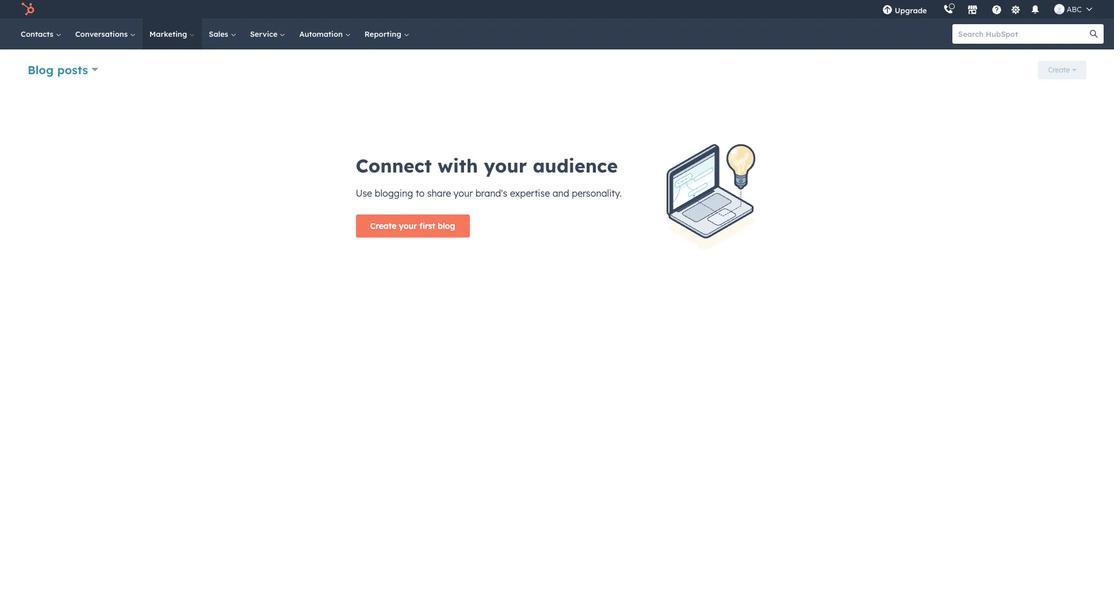 Task type: vqa. For each thing, say whether or not it's contained in the screenshot.
Back To Theme Library
no



Task type: locate. For each thing, give the bounding box(es) containing it.
marketplaces image
[[968, 5, 978, 16]]

0 horizontal spatial your
[[399, 221, 417, 231]]

hubspot link
[[14, 2, 43, 16]]

upgrade
[[895, 6, 928, 15]]

1 vertical spatial create
[[370, 221, 397, 231]]

posts
[[57, 62, 88, 77]]

create inside create your first blog button
[[370, 221, 397, 231]]

help image
[[992, 5, 1003, 16]]

contacts link
[[14, 18, 68, 50]]

first
[[420, 221, 436, 231]]

automation link
[[293, 18, 358, 50]]

blog
[[28, 62, 54, 77]]

create inside create popup button
[[1049, 66, 1071, 74]]

blog posts banner
[[28, 58, 1087, 84]]

upgrade image
[[883, 5, 893, 16]]

your left the first
[[399, 221, 417, 231]]

help button
[[988, 0, 1007, 18]]

create down 'blogging'
[[370, 221, 397, 231]]

0 horizontal spatial create
[[370, 221, 397, 231]]

2 vertical spatial your
[[399, 221, 417, 231]]

marketplaces button
[[961, 0, 985, 18]]

search button
[[1085, 24, 1105, 44]]

automation
[[300, 29, 345, 39]]

calling icon button
[[939, 2, 959, 17]]

settings image
[[1011, 5, 1022, 15]]

your up the brand's on the top left of the page
[[484, 154, 527, 177]]

connect
[[356, 154, 432, 177]]

1 horizontal spatial create
[[1049, 66, 1071, 74]]

audience
[[533, 154, 618, 177]]

create down the search hubspot search field
[[1049, 66, 1071, 74]]

hubspot image
[[21, 2, 35, 16]]

settings link
[[1009, 3, 1024, 15]]

with
[[438, 154, 478, 177]]

expertise
[[510, 187, 550, 199]]

0 vertical spatial your
[[484, 154, 527, 177]]

menu
[[875, 0, 1101, 18]]

blogging
[[375, 187, 413, 199]]

create your first blog
[[370, 221, 456, 231]]

your right share
[[454, 187, 473, 199]]

create
[[1049, 66, 1071, 74], [370, 221, 397, 231]]

reporting
[[365, 29, 404, 39]]

service link
[[243, 18, 293, 50]]

marketing link
[[143, 18, 202, 50]]

your
[[484, 154, 527, 177], [454, 187, 473, 199], [399, 221, 417, 231]]

0 vertical spatial create
[[1049, 66, 1071, 74]]

reporting link
[[358, 18, 416, 50]]

1 horizontal spatial your
[[454, 187, 473, 199]]

marketing
[[150, 29, 189, 39]]

share
[[428, 187, 451, 199]]

1 vertical spatial your
[[454, 187, 473, 199]]

create your first blog button
[[356, 214, 470, 237]]

and
[[553, 187, 570, 199]]



Task type: describe. For each thing, give the bounding box(es) containing it.
2 horizontal spatial your
[[484, 154, 527, 177]]

to
[[416, 187, 425, 199]]

Search HubSpot search field
[[953, 24, 1094, 44]]

blog posts button
[[28, 61, 99, 78]]

sales
[[209, 29, 231, 39]]

create for create
[[1049, 66, 1071, 74]]

abc button
[[1048, 0, 1100, 18]]

service
[[250, 29, 280, 39]]

contacts
[[21, 29, 56, 39]]

conversations
[[75, 29, 130, 39]]

create for create your first blog
[[370, 221, 397, 231]]

calling icon image
[[944, 5, 954, 15]]

create button
[[1039, 61, 1087, 79]]

blog posts
[[28, 62, 88, 77]]

connect with your audience
[[356, 154, 618, 177]]

search image
[[1091, 30, 1099, 38]]

brand's
[[476, 187, 508, 199]]

use
[[356, 187, 372, 199]]

notifications image
[[1031, 5, 1041, 16]]

use blogging to share your brand's expertise and personality.
[[356, 187, 622, 199]]

notifications button
[[1026, 0, 1046, 18]]

conversations link
[[68, 18, 143, 50]]

blog
[[438, 221, 456, 231]]

your inside button
[[399, 221, 417, 231]]

personality.
[[572, 187, 622, 199]]

brad klo image
[[1055, 4, 1065, 14]]

menu containing abc
[[875, 0, 1101, 18]]

abc
[[1068, 5, 1083, 14]]

sales link
[[202, 18, 243, 50]]



